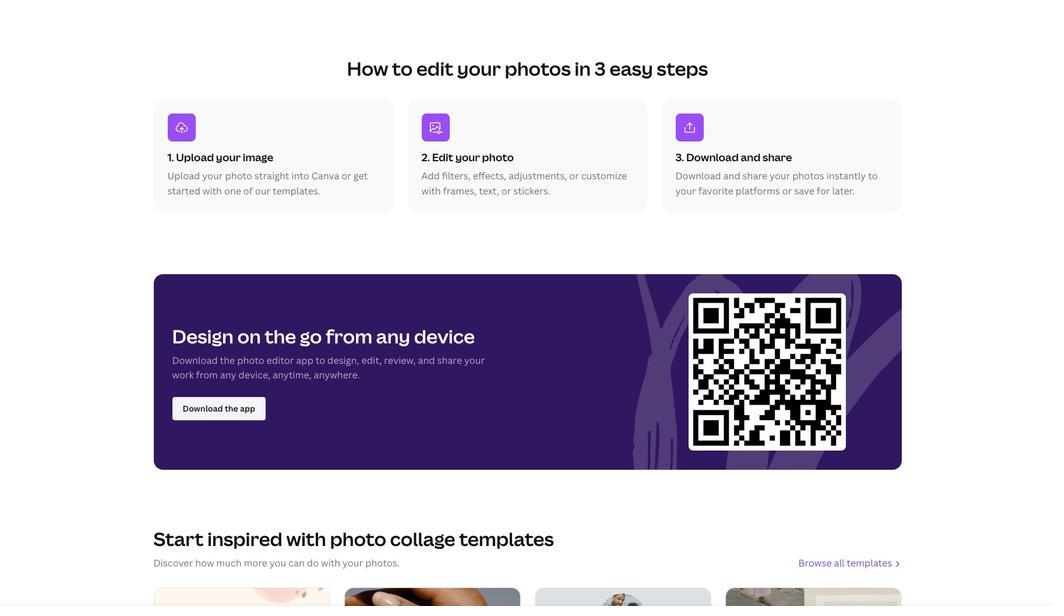 Task type: vqa. For each thing, say whether or not it's contained in the screenshot.
inspired
yes



Task type: describe. For each thing, give the bounding box(es) containing it.
edit
[[417, 56, 454, 81]]

review,
[[384, 354, 416, 367]]

design,
[[328, 354, 359, 367]]

anywhere.
[[314, 369, 360, 382]]

or left customize
[[569, 170, 579, 182]]

1 vertical spatial download
[[676, 170, 721, 182]]

with inside 2. edit your photo add filters, effects, adjustments, or customize with frames, text, or stickers.
[[422, 185, 441, 197]]

more
[[244, 557, 267, 570]]

0 vertical spatial the
[[265, 324, 296, 349]]

photo inside the design on the go from any device download the photo editor app to design, edit, review, and share your work from any device, anytime, anywhere.
[[237, 354, 264, 367]]

browse all templates
[[799, 557, 892, 570]]

effects,
[[473, 170, 506, 182]]

1 horizontal spatial to
[[392, 56, 413, 81]]

wall mood board mockup photo collage story template image
[[726, 588, 901, 607]]

start
[[154, 527, 204, 552]]

1 vertical spatial any
[[220, 369, 236, 382]]

1 vertical spatial and
[[723, 170, 740, 182]]

design on the go from any device download the photo editor app to design, edit, review, and share your work from any device, anytime, anywhere.
[[172, 324, 485, 382]]

can
[[289, 557, 305, 570]]

3.
[[676, 150, 684, 164]]

edit,
[[362, 354, 382, 367]]

and inside the design on the go from any device download the photo editor app to design, edit, review, and share your work from any device, anytime, anywhere.
[[418, 354, 435, 367]]

1 horizontal spatial templates
[[847, 557, 892, 570]]

discover
[[154, 557, 193, 570]]

instantly
[[827, 170, 866, 182]]

1 vertical spatial share
[[743, 170, 768, 182]]

0 vertical spatial share
[[763, 150, 792, 164]]

1 vertical spatial from
[[196, 369, 218, 382]]

stickers.
[[514, 185, 551, 197]]

2. edit your photo add filters, effects, adjustments, or customize with frames, text, or stickers.
[[422, 150, 627, 197]]

platforms
[[736, 185, 780, 197]]

easy
[[610, 56, 653, 81]]

father and son in a geometric photo collage template image
[[535, 588, 711, 607]]

or inside 1. upload your image upload your photo straight into canva or get started with one of our templates.
[[342, 170, 351, 182]]

start inspired with photo collage templates
[[154, 527, 554, 552]]

with up do
[[286, 527, 326, 552]]

work
[[172, 369, 194, 382]]

or right text,
[[502, 185, 511, 197]]

device
[[414, 324, 475, 349]]

0 vertical spatial upload
[[176, 150, 214, 164]]

design
[[172, 324, 234, 349]]

steps
[[657, 56, 708, 81]]

browse all templates link
[[799, 556, 902, 581]]

0 vertical spatial from
[[326, 324, 372, 349]]

inspired
[[207, 527, 283, 552]]

with inside 1. upload your image upload your photo straight into canva or get started with one of our templates.
[[203, 185, 222, 197]]

device,
[[239, 369, 270, 382]]

or inside the 3. download and share download and share your photos instantly to your favorite platforms or save for later.
[[782, 185, 792, 197]]

photo up photos.
[[330, 527, 386, 552]]

go
[[300, 324, 322, 349]]

edit
[[432, 150, 453, 164]]

filters,
[[442, 170, 471, 182]]

2 horizontal spatial and
[[741, 150, 761, 164]]

0 horizontal spatial the
[[220, 354, 235, 367]]

anytime,
[[273, 369, 312, 382]]

adjustments,
[[509, 170, 567, 182]]

canva
[[312, 170, 339, 182]]

photos inside the 3. download and share download and share your photos instantly to your favorite platforms or save for later.
[[793, 170, 824, 182]]

in
[[575, 56, 591, 81]]

photo inside 2. edit your photo add filters, effects, adjustments, or customize with frames, text, or stickers.
[[482, 150, 514, 164]]

share inside the design on the go from any device download the photo editor app to design, edit, review, and share your work from any device, anytime, anywhere.
[[437, 354, 462, 367]]

on
[[237, 324, 261, 349]]

image
[[243, 150, 273, 164]]

1 vertical spatial upload
[[168, 170, 200, 182]]



Task type: locate. For each thing, give the bounding box(es) containing it.
templates.
[[273, 185, 320, 197]]

with right do
[[321, 557, 340, 570]]

friends polaroid photo collage template image
[[154, 588, 330, 607]]

share
[[763, 150, 792, 164], [743, 170, 768, 182], [437, 354, 462, 367]]

to left edit
[[392, 56, 413, 81]]

favorite
[[698, 185, 734, 197]]

get
[[354, 170, 368, 182]]

photos left in at the top
[[505, 56, 571, 81]]

1 vertical spatial the
[[220, 354, 235, 367]]

photos
[[505, 56, 571, 81], [793, 170, 824, 182]]

customize
[[581, 170, 627, 182]]

photo up effects,
[[482, 150, 514, 164]]

discover how much more you can do with your photos.
[[154, 557, 400, 570]]

2 horizontal spatial to
[[868, 170, 878, 182]]

and right review,
[[418, 354, 435, 367]]

photos.
[[365, 557, 400, 570]]

collage
[[390, 527, 455, 552]]

download up favorite
[[676, 170, 721, 182]]

2.
[[422, 150, 430, 164]]

or left get
[[342, 170, 351, 182]]

photo inside 1. upload your image upload your photo straight into canva or get started with one of our templates.
[[225, 170, 252, 182]]

photo
[[482, 150, 514, 164], [225, 170, 252, 182], [237, 354, 264, 367], [330, 527, 386, 552]]

0 horizontal spatial any
[[220, 369, 236, 382]]

0 horizontal spatial from
[[196, 369, 218, 382]]

text,
[[479, 185, 499, 197]]

how
[[347, 56, 388, 81]]

started
[[168, 185, 200, 197]]

1 horizontal spatial any
[[376, 324, 410, 349]]

photo up one
[[225, 170, 252, 182]]

0 horizontal spatial to
[[316, 354, 325, 367]]

how to edit your photos in 3 easy steps
[[347, 56, 708, 81]]

later.
[[832, 185, 855, 197]]

1. upload your image upload your photo straight into canva or get started with one of our templates.
[[168, 150, 368, 197]]

do
[[307, 557, 319, 570]]

from up design,
[[326, 324, 372, 349]]

1.
[[168, 150, 174, 164]]

photo up 'device,'
[[237, 354, 264, 367]]

with left one
[[203, 185, 222, 197]]

1 horizontal spatial the
[[265, 324, 296, 349]]

or
[[342, 170, 351, 182], [569, 170, 579, 182], [502, 185, 511, 197], [782, 185, 792, 197]]

frames,
[[443, 185, 477, 197]]

to inside the design on the go from any device download the photo editor app to design, edit, review, and share your work from any device, anytime, anywhere.
[[316, 354, 325, 367]]

from right work
[[196, 369, 218, 382]]

3. download and share download and share your photos instantly to your favorite platforms or save for later.
[[676, 150, 878, 197]]

upload right 1.
[[176, 150, 214, 164]]

from
[[326, 324, 372, 349], [196, 369, 218, 382]]

or left save
[[782, 185, 792, 197]]

3
[[595, 56, 606, 81]]

and
[[741, 150, 761, 164], [723, 170, 740, 182], [418, 354, 435, 367]]

the up the editor
[[265, 324, 296, 349]]

into
[[292, 170, 309, 182]]

0 vertical spatial download
[[686, 150, 739, 164]]

our
[[255, 185, 270, 197]]

and up favorite
[[723, 170, 740, 182]]

how
[[195, 557, 214, 570]]

1 horizontal spatial and
[[723, 170, 740, 182]]

download
[[686, 150, 739, 164], [676, 170, 721, 182], [172, 354, 218, 367]]

any left 'device,'
[[220, 369, 236, 382]]

browse
[[799, 557, 832, 570]]

2 vertical spatial and
[[418, 354, 435, 367]]

any up review,
[[376, 324, 410, 349]]

of
[[243, 185, 253, 197]]

0 vertical spatial templates
[[459, 527, 554, 552]]

2 vertical spatial share
[[437, 354, 462, 367]]

editor
[[267, 354, 294, 367]]

one
[[224, 185, 241, 197]]

1 horizontal spatial from
[[326, 324, 372, 349]]

1 horizontal spatial photos
[[793, 170, 824, 182]]

download inside the design on the go from any device download the photo editor app to design, edit, review, and share your work from any device, anytime, anywhere.
[[172, 354, 218, 367]]

1 vertical spatial to
[[868, 170, 878, 182]]

to inside the 3. download and share download and share your photos instantly to your favorite platforms or save for later.
[[868, 170, 878, 182]]

2 vertical spatial to
[[316, 354, 325, 367]]

0 vertical spatial and
[[741, 150, 761, 164]]

1 vertical spatial templates
[[847, 557, 892, 570]]

ripped paper photo collage ig story template image
[[345, 588, 520, 607]]

and up platforms
[[741, 150, 761, 164]]

add
[[422, 170, 440, 182]]

0 vertical spatial photos
[[505, 56, 571, 81]]

any
[[376, 324, 410, 349], [220, 369, 236, 382]]

0 vertical spatial any
[[376, 324, 410, 349]]

0 vertical spatial to
[[392, 56, 413, 81]]

0 horizontal spatial and
[[418, 354, 435, 367]]

your inside 2. edit your photo add filters, effects, adjustments, or customize with frames, text, or stickers.
[[455, 150, 480, 164]]

to right app
[[316, 354, 325, 367]]

upload up started
[[168, 170, 200, 182]]

upload
[[176, 150, 214, 164], [168, 170, 200, 182]]

to right instantly
[[868, 170, 878, 182]]

app
[[296, 354, 313, 367]]

straight
[[255, 170, 289, 182]]

templates
[[459, 527, 554, 552], [847, 557, 892, 570]]

all
[[834, 557, 845, 570]]

with down add on the top of the page
[[422, 185, 441, 197]]

save
[[794, 185, 815, 197]]

with
[[203, 185, 222, 197], [422, 185, 441, 197], [286, 527, 326, 552], [321, 557, 340, 570]]

qr code to download canva photo editor image
[[688, 294, 846, 451]]

download right 3.
[[686, 150, 739, 164]]

download up work
[[172, 354, 218, 367]]

1 vertical spatial photos
[[793, 170, 824, 182]]

you
[[270, 557, 286, 570]]

0 horizontal spatial templates
[[459, 527, 554, 552]]

your inside the design on the go from any device download the photo editor app to design, edit, review, and share your work from any device, anytime, anywhere.
[[464, 354, 485, 367]]

photos up save
[[793, 170, 824, 182]]

to
[[392, 56, 413, 81], [868, 170, 878, 182], [316, 354, 325, 367]]

the
[[265, 324, 296, 349], [220, 354, 235, 367]]

2 vertical spatial download
[[172, 354, 218, 367]]

your
[[457, 56, 501, 81], [216, 150, 241, 164], [455, 150, 480, 164], [202, 170, 223, 182], [770, 170, 790, 182], [676, 185, 696, 197], [464, 354, 485, 367], [343, 557, 363, 570]]

0 horizontal spatial photos
[[505, 56, 571, 81]]

for
[[817, 185, 830, 197]]

much
[[216, 557, 242, 570]]

the down the 'design' at the left of the page
[[220, 354, 235, 367]]



